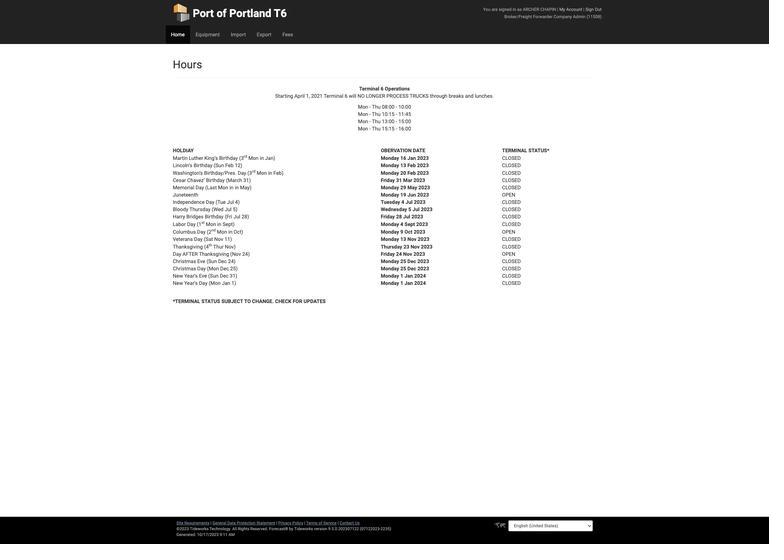 Task type: locate. For each thing, give the bounding box(es) containing it.
4 down 19
[[402, 199, 405, 205]]

day inside labor day (1 st mon in sept)
[[187, 221, 196, 227]]

6 up longer
[[381, 86, 384, 92]]

(3 up may)
[[248, 170, 252, 176]]

closed for bloody thursday (wed jul 5)
[[503, 207, 521, 212]]

tideworks
[[294, 527, 313, 532]]

24) for christmas eve (sun dec 24)
[[228, 259, 236, 264]]

day left (1
[[187, 221, 196, 227]]

columbus day (2 nd mon in oct)
[[173, 228, 243, 235]]

of
[[217, 7, 227, 20], [319, 521, 323, 526]]

birthday down luther
[[194, 163, 213, 168]]

friday left 31
[[381, 178, 395, 183]]

1 vertical spatial year's
[[184, 280, 198, 286]]

feb right 20
[[408, 170, 416, 176]]

2023 for day after thanksgiving (nov 24)
[[414, 251, 425, 257]]

feb down monday 16 jan 2023 in the top of the page
[[408, 163, 416, 168]]

| up 9.5.0.202307122
[[338, 521, 339, 526]]

15 closed from the top
[[503, 280, 521, 286]]

2023 for washington's birthday/pres. day (3
[[417, 170, 429, 176]]

0 vertical spatial friday
[[381, 178, 395, 183]]

2024 for new year's eve (sun dec 31)
[[415, 273, 426, 279]]

birthday up the 12)
[[219, 155, 238, 161]]

dec
[[218, 259, 227, 264], [408, 259, 416, 264], [220, 266, 229, 272], [408, 266, 416, 272], [220, 273, 229, 279]]

terms of service link
[[306, 521, 337, 526]]

24) right "(nov"
[[242, 251, 250, 257]]

year's up new year's day (mon jan 1)
[[184, 273, 198, 279]]

2024
[[415, 273, 426, 279], [415, 280, 426, 286]]

open for monday 9 oct 2023
[[503, 229, 516, 235]]

0 horizontal spatial thursday
[[190, 207, 211, 212]]

1 vertical spatial of
[[319, 521, 323, 526]]

friday 24 nov 2023
[[381, 251, 425, 257]]

monday 13 feb 2023
[[381, 163, 429, 168]]

2 vertical spatial open
[[503, 251, 516, 257]]

day down "chavez'"
[[196, 185, 204, 191]]

2023 for columbus day (2
[[414, 229, 426, 235]]

closed for memorial day (last mon in in may)
[[503, 185, 521, 191]]

31) up 1)
[[230, 273, 237, 279]]

0 horizontal spatial (3
[[239, 155, 244, 161]]

2 year's from the top
[[184, 280, 198, 286]]

(mon down the new year's eve (sun dec 31)
[[209, 280, 221, 286]]

day for (tue
[[206, 199, 215, 205]]

nov down thursday 23 nov 2023
[[404, 251, 413, 257]]

12 monday from the top
[[381, 280, 399, 286]]

sept)
[[223, 221, 235, 227]]

jul left 4)
[[227, 199, 234, 205]]

12 closed from the top
[[503, 259, 521, 264]]

13 for feb
[[401, 163, 407, 168]]

of right port
[[217, 7, 227, 20]]

nov for thursday
[[411, 244, 420, 250]]

monday for christmas eve (sun dec 24)
[[381, 259, 399, 264]]

2 christmas from the top
[[173, 266, 196, 272]]

6 left "will"
[[345, 93, 348, 99]]

©2023 tideworks
[[177, 527, 209, 532]]

9 monday from the top
[[381, 259, 399, 264]]

0 vertical spatial 4
[[402, 199, 405, 205]]

2023 for thanksgiving (4
[[421, 244, 433, 250]]

2 2024 from the top
[[415, 280, 426, 286]]

terminal right 2021
[[324, 93, 344, 99]]

jan for martin luther king's birthday (3
[[408, 155, 416, 161]]

martin
[[173, 155, 188, 161]]

(mon up the new year's eve (sun dec 31)
[[207, 266, 219, 272]]

technology.
[[210, 527, 231, 532]]

nov for monday
[[408, 236, 417, 242]]

day inside columbus day (2 nd mon in oct)
[[197, 229, 206, 235]]

14 closed from the top
[[503, 273, 521, 279]]

2023 for christmas eve (sun dec 24)
[[418, 259, 429, 264]]

12)
[[235, 163, 242, 168]]

0 vertical spatial 2024
[[415, 273, 426, 279]]

2023 for independence day (tue jul 4)
[[414, 199, 426, 205]]

1 horizontal spatial thursday
[[381, 244, 403, 250]]

friday for friday 24 nov 2023
[[381, 251, 395, 257]]

import button
[[225, 25, 252, 44]]

1 25 from the top
[[401, 259, 407, 264]]

1 vertical spatial 13
[[401, 236, 407, 242]]

rd left the feb)
[[252, 169, 256, 174]]

thu left 13:00
[[372, 119, 381, 124]]

new down after
[[173, 273, 183, 279]]

1 vertical spatial 1
[[401, 280, 404, 286]]

thanksgiving up after
[[173, 244, 203, 250]]

rd
[[244, 154, 247, 159], [252, 169, 256, 174]]

1 vertical spatial monday 1 jan 2024
[[381, 280, 426, 286]]

monday for new year's day (mon jan 1)
[[381, 280, 399, 286]]

(wed
[[212, 207, 224, 212]]

longer
[[366, 93, 385, 99]]

0 vertical spatial (sun
[[214, 163, 224, 168]]

(2
[[207, 229, 212, 235]]

11 monday from the top
[[381, 273, 399, 279]]

eve up christmas day (mon dec 25)
[[197, 259, 205, 264]]

thu down longer
[[372, 104, 381, 110]]

0 vertical spatial open
[[503, 192, 516, 198]]

tuesday
[[381, 199, 400, 205]]

portland
[[230, 7, 272, 20]]

9 closed from the top
[[503, 221, 521, 227]]

friday down wednesday in the top of the page
[[381, 214, 395, 220]]

2 closed from the top
[[503, 163, 521, 168]]

1 horizontal spatial of
[[319, 521, 323, 526]]

archer
[[523, 7, 540, 12]]

-
[[370, 104, 371, 110], [396, 104, 397, 110], [370, 111, 371, 117], [396, 111, 397, 117], [370, 119, 371, 124], [396, 119, 397, 124], [370, 126, 371, 132], [396, 126, 397, 132]]

1 monday 25 dec 2023 from the top
[[381, 259, 429, 264]]

5 closed from the top
[[503, 185, 521, 191]]

1 horizontal spatial terminal
[[359, 86, 380, 92]]

april
[[295, 93, 305, 99]]

1 vertical spatial open
[[503, 229, 516, 235]]

memorial day (last mon in in may)
[[173, 185, 252, 191]]

monday for columbus day (2
[[381, 229, 399, 235]]

28)
[[242, 214, 249, 220]]

|
[[558, 7, 559, 12], [584, 7, 585, 12], [211, 521, 212, 526], [276, 521, 277, 526], [305, 521, 306, 526], [338, 521, 339, 526]]

1 open from the top
[[503, 192, 516, 198]]

3 closed from the top
[[503, 170, 521, 176]]

5 monday from the top
[[381, 192, 399, 198]]

3 monday from the top
[[381, 170, 399, 176]]

day down christmas eve (sun dec 24)
[[197, 266, 206, 272]]

contact
[[340, 521, 354, 526]]

1 christmas from the top
[[173, 259, 196, 264]]

1 vertical spatial (3
[[248, 170, 252, 176]]

day down the 12)
[[238, 170, 246, 176]]

0 horizontal spatial terminal
[[324, 93, 344, 99]]

hours
[[173, 58, 202, 71]]

0 vertical spatial (3
[[239, 155, 244, 161]]

eve
[[197, 259, 205, 264], [199, 273, 207, 279]]

1
[[401, 273, 404, 279], [401, 280, 404, 286]]

1 1 from the top
[[401, 273, 404, 279]]

harry
[[173, 214, 185, 220]]

1 horizontal spatial rd
[[252, 169, 256, 174]]

0 vertical spatial monday 1 jan 2024
[[381, 273, 426, 279]]

4 monday from the top
[[381, 185, 399, 191]]

friday
[[381, 178, 395, 183], [381, 214, 395, 220], [381, 251, 395, 257]]

20
[[401, 170, 407, 176]]

may
[[408, 185, 417, 191]]

(sat
[[204, 236, 213, 242]]

28
[[396, 214, 402, 220]]

0 vertical spatial 24)
[[242, 251, 250, 257]]

monday 1 jan 2024
[[381, 273, 426, 279], [381, 280, 426, 286]]

monday for washington's birthday/pres. day (3
[[381, 170, 399, 176]]

friday left 24
[[381, 251, 395, 257]]

thanksgiving inside thanksgiving (4 th thur nov)
[[173, 244, 203, 250]]

monday 29 may 2023
[[381, 185, 430, 191]]

nov for friday
[[404, 251, 413, 257]]

1 year's from the top
[[184, 273, 198, 279]]

2 25 from the top
[[401, 266, 407, 272]]

thanksgiving down thur on the left of page
[[199, 251, 229, 257]]

8 monday from the top
[[381, 236, 399, 242]]

washington's birthday/pres. day (3 rd mon in feb)
[[173, 169, 284, 176]]

7 closed from the top
[[503, 207, 521, 212]]

thu left '15:15'
[[372, 126, 381, 132]]

24) up 25)
[[228, 259, 236, 264]]

policy
[[293, 521, 304, 526]]

broker/freight
[[505, 14, 532, 19]]

new for new year's day (mon jan 1)
[[173, 280, 183, 286]]

8 closed from the top
[[503, 214, 521, 220]]

1 new from the top
[[173, 273, 183, 279]]

0 vertical spatial 13
[[401, 163, 407, 168]]

reserved.
[[251, 527, 268, 532]]

chavez'
[[187, 178, 205, 183]]

| left my
[[558, 7, 559, 12]]

2 vertical spatial friday
[[381, 251, 395, 257]]

13
[[401, 163, 407, 168], [401, 236, 407, 242]]

1 vertical spatial christmas
[[173, 266, 196, 272]]

closed for veterans day (sat nov 11)
[[503, 236, 521, 242]]

3 open from the top
[[503, 251, 516, 257]]

1 vertical spatial 4
[[401, 221, 404, 227]]

24)
[[242, 251, 250, 257], [228, 259, 236, 264]]

(sun down christmas day (mon dec 25)
[[208, 273, 219, 279]]

1 vertical spatial 31)
[[230, 273, 237, 279]]

- down longer
[[370, 104, 371, 110]]

monday 25 dec 2023 for christmas eve (sun dec 24)
[[381, 259, 429, 264]]

new for new year's eve (sun dec 31)
[[173, 273, 183, 279]]

1 vertical spatial rd
[[252, 169, 256, 174]]

monday for christmas day (mon dec 25)
[[381, 266, 399, 272]]

thu left 10:15 at top
[[372, 111, 381, 117]]

1 thu from the top
[[372, 104, 381, 110]]

- left 13:00
[[370, 119, 371, 124]]

13 up 20
[[401, 163, 407, 168]]

port
[[193, 7, 214, 20]]

0 vertical spatial 1
[[401, 273, 404, 279]]

0 horizontal spatial rd
[[244, 154, 247, 159]]

1 vertical spatial friday
[[381, 214, 395, 220]]

3 thu from the top
[[372, 119, 381, 124]]

24) for day after thanksgiving (nov 24)
[[242, 251, 250, 257]]

1 13 from the top
[[401, 163, 407, 168]]

version
[[314, 527, 327, 532]]

0 vertical spatial 31)
[[243, 178, 251, 183]]

1 vertical spatial 6
[[345, 93, 348, 99]]

monday for juneteenth
[[381, 192, 399, 198]]

6 closed from the top
[[503, 199, 521, 205]]

3 friday from the top
[[381, 251, 395, 257]]

new up *terminal
[[173, 280, 183, 286]]

31) up may)
[[243, 178, 251, 183]]

10 monday from the top
[[381, 266, 399, 272]]

0 vertical spatial rd
[[244, 154, 247, 159]]

0 vertical spatial 25
[[401, 259, 407, 264]]

0 vertical spatial new
[[173, 273, 183, 279]]

2 new from the top
[[173, 280, 183, 286]]

(sun down day after thanksgiving (nov 24)
[[207, 259, 217, 264]]

2 1 from the top
[[401, 280, 404, 286]]

2 monday from the top
[[381, 163, 399, 168]]

1 vertical spatial (sun
[[207, 259, 217, 264]]

- left '15:15'
[[370, 126, 371, 132]]

friday for friday 31 mar 2023
[[381, 178, 395, 183]]

0 vertical spatial year's
[[184, 273, 198, 279]]

1 monday 1 jan 2024 from the top
[[381, 273, 426, 279]]

monday for new year's eve (sun dec 31)
[[381, 273, 399, 279]]

(sun up "birthday/pres."
[[214, 163, 224, 168]]

day for (2
[[197, 229, 206, 235]]

day left after
[[173, 251, 181, 257]]

nov right 23
[[411, 244, 420, 250]]

0 horizontal spatial 24)
[[228, 259, 236, 264]]

1 vertical spatial 2024
[[415, 280, 426, 286]]

day up thanksgiving (4 th thur nov)
[[194, 236, 203, 242]]

2 open from the top
[[503, 229, 516, 235]]

birthday down (wed
[[205, 214, 224, 220]]

0 vertical spatial thanksgiving
[[173, 244, 203, 250]]

rd up the washington's birthday/pres. day (3 rd mon in feb) at the top of the page
[[244, 154, 247, 159]]

2023 for cesar chavez' birthday (march 31)
[[414, 178, 426, 183]]

closed for lincoln's birthday (sun feb 12)
[[503, 163, 521, 168]]

closed for new year's eve (sun dec 31)
[[503, 273, 521, 279]]

19
[[401, 192, 407, 198]]

(sun
[[214, 163, 224, 168], [207, 259, 217, 264], [208, 273, 219, 279]]

jan for new year's day (mon jan 1)
[[405, 280, 413, 286]]

1 horizontal spatial (3
[[248, 170, 252, 176]]

status*
[[529, 148, 550, 153]]

(3 up the 12)
[[239, 155, 244, 161]]

0 vertical spatial monday 25 dec 2023
[[381, 259, 429, 264]]

2 monday 1 jan 2024 from the top
[[381, 280, 426, 286]]

2023 for harry bridges birthday (fri jul 28)
[[412, 214, 424, 220]]

4 thu from the top
[[372, 126, 381, 132]]

1 for 1)
[[401, 280, 404, 286]]

for
[[293, 299, 303, 304]]

2 monday 25 dec 2023 from the top
[[381, 266, 429, 272]]

bridges
[[187, 214, 204, 220]]

monday 1 jan 2024 for new year's eve (sun dec 31)
[[381, 273, 426, 279]]

0 horizontal spatial 6
[[345, 93, 348, 99]]

to
[[244, 299, 251, 304]]

4 closed from the top
[[503, 178, 521, 183]]

st
[[202, 221, 205, 225]]

day up veterans day (sat nov 11)
[[197, 229, 206, 235]]

bloody
[[173, 207, 188, 212]]

jul left 5)
[[225, 207, 232, 212]]

t6
[[274, 7, 287, 20]]

thursday up 24
[[381, 244, 403, 250]]

eve up new year's day (mon jan 1)
[[199, 273, 207, 279]]

day up bloody thursday (wed jul 5)
[[206, 199, 215, 205]]

nov down oct
[[408, 236, 417, 242]]

closed
[[503, 155, 521, 161], [503, 163, 521, 168], [503, 170, 521, 176], [503, 178, 521, 183], [503, 185, 521, 191], [503, 199, 521, 205], [503, 207, 521, 212], [503, 214, 521, 220], [503, 221, 521, 227], [503, 236, 521, 242], [503, 244, 521, 250], [503, 259, 521, 264], [503, 266, 521, 272], [503, 273, 521, 279], [503, 280, 521, 286]]

in inside martin luther king's birthday (3 rd mon in jan)
[[260, 155, 264, 161]]

monday 20 feb 2023
[[381, 170, 429, 176]]

feb
[[225, 163, 234, 168], [408, 163, 416, 168], [408, 170, 416, 176]]

mon inside columbus day (2 nd mon in oct)
[[217, 229, 227, 235]]

1 vertical spatial 25
[[401, 266, 407, 272]]

13 down 'monday 9 oct 2023'
[[401, 236, 407, 242]]

1)
[[232, 280, 236, 286]]

1 monday from the top
[[381, 155, 399, 161]]

day for (1
[[187, 221, 196, 227]]

2023 for memorial day (last mon in in may)
[[419, 185, 430, 191]]

2 friday from the top
[[381, 214, 395, 220]]

16:00
[[399, 126, 411, 132]]

24
[[396, 251, 402, 257]]

25 for christmas day (mon dec 25)
[[401, 266, 407, 272]]

mon inside martin luther king's birthday (3 rd mon in jan)
[[249, 155, 259, 161]]

1 vertical spatial 24)
[[228, 259, 236, 264]]

service
[[324, 521, 337, 526]]

23
[[404, 244, 410, 250]]

13 for nov
[[401, 236, 407, 242]]

1 friday from the top
[[381, 178, 395, 183]]

2 13 from the top
[[401, 236, 407, 242]]

terminal up longer
[[359, 86, 380, 92]]

15:00
[[399, 119, 411, 124]]

of up version
[[319, 521, 323, 526]]

thursday up "bridges"
[[190, 207, 211, 212]]

2023 for bloody thursday (wed jul 5)
[[421, 207, 433, 212]]

1 horizontal spatial 24)
[[242, 251, 250, 257]]

11)
[[225, 236, 232, 242]]

home
[[171, 32, 185, 37]]

may)
[[240, 185, 252, 191]]

contact us link
[[340, 521, 360, 526]]

monday for veterans day (sat nov 11)
[[381, 236, 399, 242]]

king's
[[205, 155, 218, 161]]

closed for cesar chavez' birthday (march 31)
[[503, 178, 521, 183]]

7 monday from the top
[[381, 229, 399, 235]]

0 vertical spatial christmas
[[173, 259, 196, 264]]

1 horizontal spatial 6
[[381, 86, 384, 92]]

us
[[355, 521, 360, 526]]

13 closed from the top
[[503, 266, 521, 272]]

check
[[275, 299, 292, 304]]

(sun for birthday
[[214, 163, 224, 168]]

1 2024 from the top
[[415, 273, 426, 279]]

privacy
[[278, 521, 292, 526]]

through
[[430, 93, 448, 99]]

4 down friday 28 jul 2023 on the top of page
[[401, 221, 404, 227]]

- left 10:15 at top
[[370, 111, 371, 117]]

christmas for christmas day (mon dec 25)
[[173, 266, 196, 272]]

10 closed from the top
[[503, 236, 521, 242]]

cesar chavez' birthday (march 31)
[[173, 178, 251, 183]]

9:11
[[220, 533, 228, 538]]

open for friday 24 nov 2023
[[503, 251, 516, 257]]

trucks
[[410, 93, 429, 99]]

process
[[387, 93, 409, 99]]

1 vertical spatial new
[[173, 280, 183, 286]]

6 monday from the top
[[381, 221, 399, 227]]

year's down the new year's eve (sun dec 31)
[[184, 280, 198, 286]]

0 horizontal spatial of
[[217, 7, 227, 20]]

11 closed from the top
[[503, 244, 521, 250]]

1 vertical spatial monday 25 dec 2023
[[381, 266, 429, 272]]



Task type: vqa. For each thing, say whether or not it's contained in the screenshot.


Task type: describe. For each thing, give the bounding box(es) containing it.
am
[[229, 533, 235, 538]]

terminal
[[503, 148, 528, 153]]

my account link
[[560, 7, 583, 12]]

status
[[202, 299, 220, 304]]

10:00
[[399, 104, 411, 110]]

0 vertical spatial 6
[[381, 86, 384, 92]]

you
[[484, 7, 491, 12]]

nov)
[[225, 244, 236, 250]]

2 thu from the top
[[372, 111, 381, 117]]

are
[[492, 7, 498, 12]]

terminal 6 operations starting april 1, 2021 terminal 6 will no longer process trucks through breaks and lunches.
[[275, 86, 494, 99]]

1 horizontal spatial 31)
[[243, 178, 251, 183]]

25 for christmas eve (sun dec 24)
[[401, 259, 407, 264]]

(sun for eve
[[207, 259, 217, 264]]

jul down wednesday 5 jul 2023
[[404, 214, 411, 220]]

independence day (tue jul 4)
[[173, 199, 240, 205]]

monday 19 jun 2023
[[381, 192, 429, 198]]

*terminal
[[173, 299, 200, 304]]

1,
[[306, 93, 310, 99]]

monday for lincoln's birthday (sun feb 12)
[[381, 163, 399, 168]]

closed for new year's day (mon jan 1)
[[503, 280, 521, 286]]

as
[[518, 7, 522, 12]]

birthday/pres.
[[204, 170, 237, 176]]

data
[[227, 521, 236, 526]]

import
[[231, 32, 246, 37]]

home button
[[166, 25, 190, 44]]

0 horizontal spatial 31)
[[230, 273, 237, 279]]

oct
[[405, 229, 413, 235]]

birthday inside martin luther king's birthday (3 rd mon in jan)
[[219, 155, 238, 161]]

2023 for lincoln's birthday (sun feb 12)
[[417, 163, 429, 168]]

2023 for labor day (1
[[417, 221, 428, 227]]

in inside labor day (1 st mon in sept)
[[217, 221, 222, 227]]

day for (sat
[[194, 236, 203, 242]]

nov up thur on the left of page
[[214, 236, 223, 242]]

in inside columbus day (2 nd mon in oct)
[[229, 229, 233, 235]]

1 vertical spatial thursday
[[381, 244, 403, 250]]

day for (mon
[[197, 266, 206, 272]]

subject
[[222, 299, 243, 304]]

cesar
[[173, 178, 186, 183]]

1 for 31)
[[401, 273, 404, 279]]

monday 25 dec 2023 for christmas day (mon dec 25)
[[381, 266, 429, 272]]

0 vertical spatial eve
[[197, 259, 205, 264]]

16
[[401, 155, 407, 161]]

2021
[[311, 93, 323, 99]]

port of portland t6 link
[[173, 0, 287, 25]]

10/17/2023
[[197, 533, 219, 538]]

jun
[[408, 192, 416, 198]]

1 vertical spatial eve
[[199, 273, 207, 279]]

open for monday 19 jun 2023
[[503, 192, 516, 198]]

forwarder
[[533, 14, 553, 19]]

export
[[257, 32, 272, 37]]

year's for day
[[184, 280, 198, 286]]

company
[[554, 14, 572, 19]]

| left 'general'
[[211, 521, 212, 526]]

day inside the washington's birthday/pres. day (3 rd mon in feb)
[[238, 170, 246, 176]]

29
[[401, 185, 407, 191]]

1 closed from the top
[[503, 155, 521, 161]]

- left the 10:00
[[396, 104, 397, 110]]

*terminal status subject to change. check for updates
[[173, 299, 326, 304]]

birthday up memorial day (last mon in in may)
[[206, 178, 225, 183]]

(1
[[197, 221, 202, 227]]

feb for monday 13 feb 2023
[[408, 163, 416, 168]]

- left 11:45
[[396, 111, 397, 117]]

bloody thursday (wed jul 5)
[[173, 207, 238, 212]]

change.
[[252, 299, 274, 304]]

2023 for veterans day (sat nov 11)
[[418, 236, 430, 242]]

thursday 23 nov 2023
[[381, 244, 433, 250]]

08:00
[[382, 104, 395, 110]]

day down the new year's eve (sun dec 31)
[[199, 280, 208, 286]]

feb for monday 20 feb 2023
[[408, 170, 416, 176]]

thanksgiving (4 th thur nov)
[[173, 243, 236, 250]]

year's for eve
[[184, 273, 198, 279]]

veterans
[[173, 236, 193, 242]]

day for (last
[[196, 185, 204, 191]]

mon inside labor day (1 st mon in sept)
[[206, 221, 216, 227]]

monday 1 jan 2024 for new year's day (mon jan 1)
[[381, 280, 426, 286]]

site requirements link
[[177, 521, 210, 526]]

lunches.
[[475, 93, 494, 99]]

4 for monday
[[401, 221, 404, 227]]

monday for memorial day (last mon in in may)
[[381, 185, 399, 191]]

4 for tuesday
[[402, 199, 405, 205]]

general
[[213, 521, 226, 526]]

sept
[[405, 221, 415, 227]]

rd inside martin luther king's birthday (3 rd mon in jan)
[[244, 154, 247, 159]]

site
[[177, 521, 183, 526]]

juneteenth
[[173, 192, 198, 198]]

privacy policy link
[[278, 521, 304, 526]]

mar
[[404, 178, 413, 183]]

(3 inside the washington's birthday/pres. day (3 rd mon in feb)
[[248, 170, 252, 176]]

wednesday
[[381, 207, 407, 212]]

new year's eve (sun dec 31)
[[173, 273, 237, 279]]

13:00
[[382, 119, 395, 124]]

mon inside the washington's birthday/pres. day (3 rd mon in feb)
[[257, 170, 267, 176]]

monday 4 sept 2023
[[381, 221, 428, 227]]

in inside the washington's birthday/pres. day (3 rd mon in feb)
[[268, 170, 272, 176]]

my
[[560, 7, 566, 12]]

1 vertical spatial (mon
[[209, 280, 221, 286]]

monday 16 jan 2023
[[381, 155, 429, 161]]

monday 9 oct 2023
[[381, 229, 426, 235]]

general data protection statement link
[[213, 521, 275, 526]]

feb up the washington's birthday/pres. day (3 rd mon in feb) at the top of the page
[[225, 163, 234, 168]]

(3 inside martin luther king's birthday (3 rd mon in jan)
[[239, 155, 244, 161]]

2023 for martin luther king's birthday (3
[[417, 155, 429, 161]]

jul right 5 at the right top
[[413, 207, 420, 212]]

0 vertical spatial (mon
[[207, 266, 219, 272]]

0 vertical spatial of
[[217, 7, 227, 20]]

(fri
[[225, 214, 232, 220]]

9.5.0.202307122
[[328, 527, 359, 532]]

labor
[[173, 221, 186, 227]]

in inside you are signed in as archer chapin | my account | sign out broker/freight forwarder company admin (11508)
[[513, 7, 516, 12]]

of inside site requirements | general data protection statement | privacy policy | terms of service | contact us ©2023 tideworks technology. all rights reserved. forecast® by tideworks version 9.5.0.202307122 (07122023-2235) generated: 10/17/2023 9:11 am
[[319, 521, 323, 526]]

15:15
[[382, 126, 395, 132]]

closed for christmas eve (sun dec 24)
[[503, 259, 521, 264]]

2024 for new year's day (mon jan 1)
[[415, 280, 426, 286]]

equipment
[[196, 32, 220, 37]]

feb)
[[274, 170, 284, 176]]

friday for friday 28 jul 2023
[[381, 214, 395, 220]]

| left sign
[[584, 7, 585, 12]]

jan for new year's eve (sun dec 31)
[[405, 273, 413, 279]]

you are signed in as archer chapin | my account | sign out broker/freight forwarder company admin (11508)
[[484, 7, 602, 19]]

nd
[[212, 228, 216, 233]]

| up tideworks
[[305, 521, 306, 526]]

sign out link
[[586, 7, 602, 12]]

| up forecast®
[[276, 521, 277, 526]]

requirements
[[184, 521, 210, 526]]

1 vertical spatial thanksgiving
[[199, 251, 229, 257]]

forecast®
[[269, 527, 288, 532]]

generated:
[[177, 533, 196, 538]]

(11508)
[[587, 14, 602, 19]]

1 vertical spatial terminal
[[324, 93, 344, 99]]

rd inside the washington's birthday/pres. day (3 rd mon in feb)
[[252, 169, 256, 174]]

(4
[[204, 244, 209, 250]]

all
[[232, 527, 237, 532]]

closed for christmas day (mon dec 25)
[[503, 266, 521, 272]]

(07122023-
[[360, 527, 381, 532]]

0 vertical spatial thursday
[[190, 207, 211, 212]]

5)
[[233, 207, 238, 212]]

2023 for christmas day (mon dec 25)
[[418, 266, 429, 272]]

christmas day (mon dec 25)
[[173, 266, 238, 272]]

obervation
[[381, 148, 412, 153]]

- left 15:00
[[396, 119, 397, 124]]

2023 for juneteenth
[[418, 192, 429, 198]]

closed for independence day (tue jul 4)
[[503, 199, 521, 205]]

(tue
[[216, 199, 226, 205]]

independence
[[173, 199, 205, 205]]

2 vertical spatial (sun
[[208, 273, 219, 279]]

31
[[396, 178, 402, 183]]

0 vertical spatial terminal
[[359, 86, 380, 92]]

25)
[[230, 266, 238, 272]]

veterans day (sat nov 11)
[[173, 236, 232, 242]]

jul down 5)
[[234, 214, 241, 220]]

terms
[[306, 521, 318, 526]]

no
[[358, 93, 365, 99]]

christmas for christmas eve (sun dec 24)
[[173, 259, 196, 264]]

- left 16:00
[[396, 126, 397, 132]]

jul up 5 at the right top
[[406, 199, 413, 205]]

closed for harry bridges birthday (fri jul 28)
[[503, 214, 521, 220]]

monday for martin luther king's birthday (3
[[381, 155, 399, 161]]

monday for labor day (1
[[381, 221, 399, 227]]



